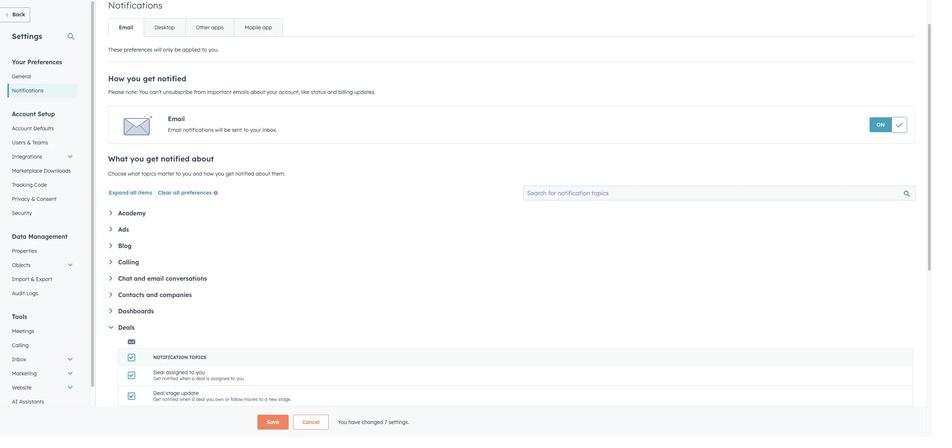 Task type: describe. For each thing, give the bounding box(es) containing it.
a right on
[[318, 418, 320, 424]]

deal inside the deal assigned to you get notified when a deal is assigned to you
[[196, 376, 205, 382]]

3 get from the top
[[153, 418, 161, 424]]

1 horizontal spatial topics
[[189, 355, 206, 361]]

mobile app button
[[234, 19, 283, 36]]

tracking code link
[[7, 178, 78, 192]]

activity
[[294, 418, 310, 424]]

email button
[[109, 19, 144, 36]]

marketplace downloads
[[12, 168, 71, 174]]

academy button
[[110, 210, 914, 217]]

other apps
[[196, 24, 224, 31]]

will for be
[[215, 127, 223, 133]]

1 vertical spatial email
[[168, 115, 185, 123]]

back
[[12, 11, 25, 18]]

in
[[253, 418, 257, 424]]

all for clear
[[173, 190, 180, 196]]

when inside 'deal stage update get notified when a deal you own or follow moves to a new stage.'
[[180, 397, 191, 403]]

and left how
[[193, 171, 202, 177]]

academy
[[118, 210, 146, 217]]

notifications
[[12, 87, 44, 94]]

other apps button
[[185, 19, 234, 36]]

companies
[[160, 292, 192, 299]]

your preferences element
[[7, 58, 78, 98]]

downloads
[[44, 168, 71, 174]]

1 horizontal spatial assigned
[[211, 376, 230, 382]]

you up what
[[130, 154, 144, 164]]

deal assigned to you get notified when a deal is assigned to you
[[153, 370, 244, 382]]

get for how
[[143, 74, 155, 83]]

account defaults
[[12, 125, 54, 132]]

caret image for academy
[[110, 211, 112, 216]]

audit
[[12, 290, 25, 297]]

calling button
[[110, 259, 914, 266]]

record.
[[332, 418, 346, 424]]

and right chat
[[134, 275, 146, 283]]

notified inside the deal assigned to you get notified when a deal is assigned to you
[[162, 376, 178, 382]]

get for what
[[146, 154, 159, 164]]

account setup
[[12, 110, 55, 118]]

audit logs
[[12, 290, 38, 297]]

navigation containing email
[[108, 18, 283, 37]]

mobile
[[245, 24, 261, 31]]

you up "follow" on the left of the page
[[237, 376, 244, 382]]

stage
[[166, 390, 180, 397]]

contacts and companies button
[[110, 292, 914, 299]]

your preferences
[[12, 58, 62, 66]]

will for only
[[154, 46, 162, 53]]

update
[[181, 390, 199, 397]]

management
[[28, 233, 68, 241]]

caret image for deals
[[109, 327, 113, 329]]

what
[[128, 171, 140, 177]]

dashboards
[[118, 308, 154, 315]]

import
[[12, 276, 29, 283]]

1 vertical spatial your
[[250, 127, 261, 133]]

logs
[[26, 290, 38, 297]]

notified up unsubscribe
[[158, 74, 186, 83]]

note
[[262, 418, 272, 424]]

& for export
[[31, 276, 35, 283]]

unsubscribe
[[163, 89, 193, 96]]

objects
[[12, 262, 31, 269]]

account defaults link
[[7, 122, 78, 136]]

deal for deal stage update
[[153, 390, 165, 397]]

0 horizontal spatial assigned
[[166, 370, 188, 376]]

you up clear all preferences
[[183, 171, 192, 177]]

how you get notified
[[108, 74, 186, 83]]

email notifications will be sent to your inbox.
[[168, 127, 277, 133]]

billing
[[339, 89, 353, 96]]

notification
[[153, 355, 188, 361]]

consent
[[37, 196, 57, 203]]

back link
[[0, 7, 30, 22]]

emails
[[233, 89, 249, 96]]

clear all preferences button
[[158, 189, 221, 198]]

preferences
[[27, 58, 62, 66]]

your
[[12, 58, 26, 66]]

account setup element
[[7, 110, 78, 221]]

blog
[[118, 242, 132, 250]]

account for account setup
[[12, 110, 36, 118]]

deal stage update get notified when a deal you own or follow moves to a new stage.
[[153, 390, 292, 403]]

you have changed 7 settings.
[[338, 419, 410, 426]]

1 horizontal spatial be
[[224, 127, 231, 133]]

a inside the deal assigned to you get notified when a deal is assigned to you
[[192, 376, 195, 382]]

0 vertical spatial be
[[175, 46, 181, 53]]

0 vertical spatial about
[[251, 89, 265, 96]]

tools
[[12, 313, 27, 321]]

0 vertical spatial you
[[139, 89, 148, 96]]

applied
[[182, 46, 201, 53]]

a left new
[[265, 397, 268, 403]]

please
[[108, 89, 124, 96]]

to inside 'deal stage update get notified when a deal you own or follow moves to a new stage.'
[[259, 397, 264, 403]]

0 vertical spatial calling
[[118, 259, 139, 266]]

and left billing
[[328, 89, 337, 96]]

you right how
[[215, 171, 224, 177]]

0 vertical spatial preferences
[[124, 46, 153, 53]]

notifications link
[[7, 84, 78, 98]]

what you get notified about
[[108, 154, 214, 164]]

tracking
[[12, 182, 33, 189]]

these
[[108, 46, 122, 53]]

notifications
[[183, 127, 214, 133]]

settings
[[12, 32, 42, 41]]

general
[[12, 73, 31, 80]]

calling link
[[7, 339, 78, 353]]

and down email
[[146, 292, 158, 299]]

like
[[302, 89, 310, 96]]

what
[[108, 154, 128, 164]]

you inside 'deal stage update get notified when a deal you own or follow moves to a new stage.'
[[206, 397, 214, 403]]

users & teams link
[[7, 136, 78, 150]]

conversations
[[166, 275, 207, 283]]

cancel button
[[293, 415, 329, 430]]

only
[[163, 46, 173, 53]]

data management
[[12, 233, 68, 241]]

objects button
[[7, 258, 78, 273]]

marketing button
[[7, 367, 78, 381]]

contacts
[[118, 292, 145, 299]]

caret image for contacts and companies
[[110, 293, 112, 297]]

desktop button
[[144, 19, 185, 36]]

meetings link
[[7, 325, 78, 339]]

cancel
[[303, 419, 320, 426]]

caret image for blog
[[110, 244, 112, 248]]

contacts and companies
[[118, 292, 192, 299]]

updates.
[[355, 89, 376, 96]]

clear
[[158, 190, 172, 196]]

properties link
[[7, 244, 78, 258]]

teammate
[[196, 418, 218, 424]]

note:
[[126, 89, 138, 96]]



Task type: locate. For each thing, give the bounding box(es) containing it.
inbox button
[[7, 353, 78, 367]]

caret image inside calling dropdown button
[[110, 260, 112, 265]]

preferences inside 'clear all preferences' button
[[181, 190, 212, 196]]

& inside "link"
[[27, 139, 31, 146]]

tools element
[[7, 313, 78, 424]]

caret image
[[110, 244, 112, 248], [110, 293, 112, 297], [110, 309, 112, 314], [109, 327, 113, 329]]

deal
[[196, 376, 205, 382], [196, 397, 205, 403], [322, 418, 331, 424]]

new
[[269, 397, 277, 403]]

will left the sent
[[215, 127, 223, 133]]

a left is
[[192, 376, 195, 382]]

settings.
[[389, 419, 410, 426]]

preferences down choose what topics matter to you and how you get notified about them.
[[181, 190, 212, 196]]

about left 'them.' on the left of the page
[[256, 171, 270, 177]]

0 vertical spatial &
[[27, 139, 31, 146]]

1 deal from the top
[[153, 370, 165, 376]]

be left the sent
[[224, 127, 231, 133]]

or right own
[[225, 397, 230, 403]]

deal inside 'deal stage update get notified when a deal you own or follow moves to a new stage.'
[[196, 397, 205, 403]]

save
[[267, 419, 280, 426]]

1 get from the top
[[153, 376, 161, 382]]

2 vertical spatial when
[[180, 418, 191, 424]]

3 caret image from the top
[[110, 260, 112, 265]]

email up these
[[119, 24, 133, 31]]

chat and email conversations button
[[110, 275, 914, 283]]

0 vertical spatial deal
[[153, 370, 165, 376]]

assigned down notification topics
[[166, 370, 188, 376]]

dashboards button
[[110, 308, 914, 315]]

ai
[[12, 399, 18, 406]]

caret image inside academy dropdown button
[[110, 211, 112, 216]]

1 vertical spatial about
[[192, 154, 214, 164]]

2 deal from the top
[[153, 390, 165, 397]]

when inside the deal assigned to you get notified when a deal is assigned to you
[[180, 376, 191, 382]]

0 vertical spatial will
[[154, 46, 162, 53]]

will left 'only'
[[154, 46, 162, 53]]

apps
[[212, 24, 224, 31]]

security
[[12, 210, 32, 217]]

ai assistants link
[[7, 395, 78, 409]]

2 get from the top
[[153, 397, 161, 403]]

a
[[192, 376, 195, 382], [192, 397, 195, 403], [265, 397, 268, 403], [192, 418, 195, 424], [258, 418, 261, 424], [318, 418, 320, 424]]

2 account from the top
[[12, 125, 32, 132]]

expand all items
[[109, 190, 152, 196]]

2 caret image from the top
[[110, 227, 112, 232]]

0 vertical spatial account
[[12, 110, 36, 118]]

own
[[215, 397, 224, 403]]

0 horizontal spatial or
[[225, 397, 230, 403]]

get notified when a teammate @mentions you in a note or logged activity on a deal record.
[[153, 418, 346, 424]]

integrations button
[[7, 150, 78, 164]]

caret image
[[110, 211, 112, 216], [110, 227, 112, 232], [110, 260, 112, 265], [110, 276, 112, 281]]

caret image inside dashboards dropdown button
[[110, 309, 112, 314]]

deal left is
[[196, 376, 205, 382]]

0 horizontal spatial topics
[[142, 171, 156, 177]]

all
[[130, 190, 137, 196], [173, 190, 180, 196]]

1 vertical spatial calling
[[12, 342, 29, 349]]

calling
[[118, 259, 139, 266], [12, 342, 29, 349]]

code
[[34, 182, 47, 189]]

you left own
[[206, 397, 214, 403]]

expand
[[109, 190, 129, 196]]

& for teams
[[27, 139, 31, 146]]

1 when from the top
[[180, 376, 191, 382]]

0 horizontal spatial you
[[139, 89, 148, 96]]

1 vertical spatial preferences
[[181, 190, 212, 196]]

2 vertical spatial email
[[168, 127, 182, 133]]

1 vertical spatial will
[[215, 127, 223, 133]]

caret image inside contacts and companies dropdown button
[[110, 293, 112, 297]]

&
[[27, 139, 31, 146], [31, 196, 35, 203], [31, 276, 35, 283]]

to right matter
[[176, 171, 181, 177]]

2 all from the left
[[173, 190, 180, 196]]

& left export
[[31, 276, 35, 283]]

deals
[[118, 324, 135, 332]]

0 horizontal spatial calling
[[12, 342, 29, 349]]

get inside the deal assigned to you get notified when a deal is assigned to you
[[153, 376, 161, 382]]

account up account defaults
[[12, 110, 36, 118]]

& right privacy
[[31, 196, 35, 203]]

1 vertical spatial deal
[[153, 390, 165, 397]]

when left teammate on the bottom left
[[180, 418, 191, 424]]

or inside 'deal stage update get notified when a deal you own or follow moves to a new stage.'
[[225, 397, 230, 403]]

1 account from the top
[[12, 110, 36, 118]]

deal inside the deal assigned to you get notified when a deal is assigned to you
[[153, 370, 165, 376]]

notified left 'them.' on the left of the page
[[235, 171, 254, 177]]

your left inbox.
[[250, 127, 261, 133]]

all for expand
[[130, 190, 137, 196]]

1 vertical spatial you
[[338, 419, 347, 426]]

save button
[[258, 415, 289, 430]]

be right 'only'
[[175, 46, 181, 53]]

7
[[385, 419, 388, 426]]

0 horizontal spatial your
[[250, 127, 261, 133]]

& for consent
[[31, 196, 35, 203]]

1 horizontal spatial will
[[215, 127, 223, 133]]

import & export
[[12, 276, 52, 283]]

notified up stage
[[162, 376, 178, 382]]

on
[[311, 418, 316, 424]]

1 horizontal spatial or
[[273, 418, 277, 424]]

you left have
[[338, 419, 347, 426]]

1 horizontal spatial your
[[267, 89, 278, 96]]

website button
[[7, 381, 78, 395]]

setup
[[38, 110, 55, 118]]

topics
[[142, 171, 156, 177], [189, 355, 206, 361]]

to
[[202, 46, 207, 53], [244, 127, 249, 133], [176, 171, 181, 177], [189, 370, 195, 376], [231, 376, 235, 382], [259, 397, 264, 403]]

notified
[[158, 74, 186, 83], [161, 154, 190, 164], [235, 171, 254, 177], [162, 376, 178, 382], [162, 397, 178, 403], [162, 418, 178, 424]]

2 vertical spatial get
[[153, 418, 161, 424]]

privacy & consent
[[12, 196, 57, 203]]

deal left own
[[196, 397, 205, 403]]

get
[[153, 376, 161, 382], [153, 397, 161, 403], [153, 418, 161, 424]]

calling up inbox
[[12, 342, 29, 349]]

audit logs link
[[7, 287, 78, 301]]

inbox.
[[263, 127, 277, 133]]

get right how
[[226, 171, 234, 177]]

when up the update
[[180, 376, 191, 382]]

desktop
[[155, 24, 175, 31]]

email left 'notifications'
[[168, 127, 182, 133]]

2 vertical spatial get
[[226, 171, 234, 177]]

Search for notification topics search field
[[524, 186, 917, 201]]

to up 'deal stage update get notified when a deal you own or follow moves to a new stage.'
[[231, 376, 235, 382]]

2 vertical spatial about
[[256, 171, 270, 177]]

get up the can't
[[143, 74, 155, 83]]

1 all from the left
[[130, 190, 137, 196]]

0 vertical spatial or
[[225, 397, 230, 403]]

you left is
[[196, 370, 205, 376]]

these preferences will only be applied to you.
[[108, 46, 219, 53]]

1 vertical spatial get
[[146, 154, 159, 164]]

notified up matter
[[161, 154, 190, 164]]

1 vertical spatial deal
[[196, 397, 205, 403]]

mobile app
[[245, 24, 272, 31]]

2 vertical spatial &
[[31, 276, 35, 283]]

items
[[138, 190, 152, 196]]

defaults
[[33, 125, 54, 132]]

1 vertical spatial &
[[31, 196, 35, 203]]

you left the can't
[[139, 89, 148, 96]]

0 vertical spatial deal
[[196, 376, 205, 382]]

calling up chat
[[118, 259, 139, 266]]

preferences right these
[[124, 46, 153, 53]]

caret image for dashboards
[[110, 309, 112, 314]]

0 vertical spatial email
[[119, 24, 133, 31]]

1 horizontal spatial preferences
[[181, 190, 212, 196]]

tracking code
[[12, 182, 47, 189]]

all left items
[[130, 190, 137, 196]]

to right moves
[[259, 397, 264, 403]]

a right in
[[258, 418, 261, 424]]

to left is
[[189, 370, 195, 376]]

caret image left deals
[[109, 327, 113, 329]]

to right the sent
[[244, 127, 249, 133]]

about up how
[[192, 154, 214, 164]]

privacy & consent link
[[7, 192, 78, 206]]

2 when from the top
[[180, 397, 191, 403]]

navigation
[[108, 18, 283, 37]]

topics right what
[[142, 171, 156, 177]]

how
[[108, 74, 125, 83]]

deal down notification
[[153, 370, 165, 376]]

get up matter
[[146, 154, 159, 164]]

deal left stage
[[153, 390, 165, 397]]

1 vertical spatial account
[[12, 125, 32, 132]]

data
[[12, 233, 27, 241]]

get inside 'deal stage update get notified when a deal you own or follow moves to a new stage.'
[[153, 397, 161, 403]]

& inside data management element
[[31, 276, 35, 283]]

about
[[251, 89, 265, 96], [192, 154, 214, 164], [256, 171, 270, 177]]

marketplace downloads link
[[7, 164, 78, 178]]

logged
[[278, 418, 293, 424]]

or right note
[[273, 418, 277, 424]]

account up users
[[12, 125, 32, 132]]

a left teammate on the bottom left
[[192, 418, 195, 424]]

how
[[204, 171, 214, 177]]

you up note:
[[127, 74, 141, 83]]

on
[[877, 122, 886, 128]]

ads button
[[110, 226, 914, 234]]

caret image for calling
[[110, 260, 112, 265]]

or for update
[[225, 397, 230, 403]]

follow
[[231, 397, 243, 403]]

4 caret image from the top
[[110, 276, 112, 281]]

caret image for ads
[[110, 227, 112, 232]]

0 vertical spatial your
[[267, 89, 278, 96]]

caret image inside blog dropdown button
[[110, 244, 112, 248]]

privacy
[[12, 196, 30, 203]]

please note: you can't unsubscribe from important emails about your account, like status and billing updates.
[[108, 89, 376, 96]]

3 when from the top
[[180, 418, 191, 424]]

teams
[[32, 139, 48, 146]]

0 vertical spatial when
[[180, 376, 191, 382]]

users
[[12, 139, 26, 146]]

1 vertical spatial or
[[273, 418, 277, 424]]

choose
[[108, 171, 126, 177]]

notified left the update
[[162, 397, 178, 403]]

0 vertical spatial topics
[[142, 171, 156, 177]]

your left account,
[[267, 89, 278, 96]]

all right clear
[[173, 190, 180, 196]]

calling inside the 'tools' element
[[12, 342, 29, 349]]

topics up the deal assigned to you get notified when a deal is assigned to you
[[189, 355, 206, 361]]

0 vertical spatial get
[[143, 74, 155, 83]]

account for account defaults
[[12, 125, 32, 132]]

2 vertical spatial deal
[[322, 418, 331, 424]]

meetings
[[12, 328, 34, 335]]

email inside button
[[119, 24, 133, 31]]

deal for deal assigned to you
[[153, 370, 165, 376]]

assistants
[[19, 399, 44, 406]]

1 horizontal spatial you
[[338, 419, 347, 426]]

you left in
[[244, 418, 252, 424]]

deal right on
[[322, 418, 331, 424]]

to left you.
[[202, 46, 207, 53]]

& right users
[[27, 139, 31, 146]]

notified inside 'deal stage update get notified when a deal you own or follow moves to a new stage.'
[[162, 397, 178, 403]]

notified down stage
[[162, 418, 178, 424]]

1 vertical spatial when
[[180, 397, 191, 403]]

sent
[[232, 127, 242, 133]]

deal inside 'deal stage update get notified when a deal you own or follow moves to a new stage.'
[[153, 390, 165, 397]]

a right stage
[[192, 397, 195, 403]]

0 horizontal spatial all
[[130, 190, 137, 196]]

data management element
[[7, 233, 78, 301]]

marketplace
[[12, 168, 42, 174]]

important
[[207, 89, 232, 96]]

moves
[[244, 397, 258, 403]]

caret image inside chat and email conversations dropdown button
[[110, 276, 112, 281]]

when down the deal assigned to you get notified when a deal is assigned to you
[[180, 397, 191, 403]]

caret image inside deals dropdown button
[[109, 327, 113, 329]]

preferences
[[124, 46, 153, 53], [181, 190, 212, 196]]

is
[[206, 376, 210, 382]]

0 horizontal spatial be
[[175, 46, 181, 53]]

account inside account defaults link
[[12, 125, 32, 132]]

chat
[[118, 275, 132, 283]]

1 horizontal spatial calling
[[118, 259, 139, 266]]

0 horizontal spatial preferences
[[124, 46, 153, 53]]

or
[[225, 397, 230, 403], [273, 418, 277, 424]]

general link
[[7, 70, 78, 84]]

about right emails
[[251, 89, 265, 96]]

0 vertical spatial get
[[153, 376, 161, 382]]

assigned right is
[[211, 376, 230, 382]]

or for when
[[273, 418, 277, 424]]

all inside button
[[173, 190, 180, 196]]

1 horizontal spatial all
[[173, 190, 180, 196]]

1 vertical spatial get
[[153, 397, 161, 403]]

you.
[[209, 46, 219, 53]]

caret image left contacts
[[110, 293, 112, 297]]

integrations
[[12, 154, 42, 160]]

email up 'notifications'
[[168, 115, 185, 123]]

1 vertical spatial topics
[[189, 355, 206, 361]]

1 caret image from the top
[[110, 211, 112, 216]]

1 vertical spatial be
[[224, 127, 231, 133]]

caret image left blog
[[110, 244, 112, 248]]

0 horizontal spatial will
[[154, 46, 162, 53]]

caret image inside ads dropdown button
[[110, 227, 112, 232]]

assigned
[[166, 370, 188, 376], [211, 376, 230, 382]]

marketing
[[12, 371, 37, 377]]

caret image for chat and email conversations
[[110, 276, 112, 281]]

caret image left the 'dashboards'
[[110, 309, 112, 314]]

when
[[180, 376, 191, 382], [180, 397, 191, 403], [180, 418, 191, 424]]



Task type: vqa. For each thing, say whether or not it's contained in the screenshot.
first Press to sort. 'element' from right
no



